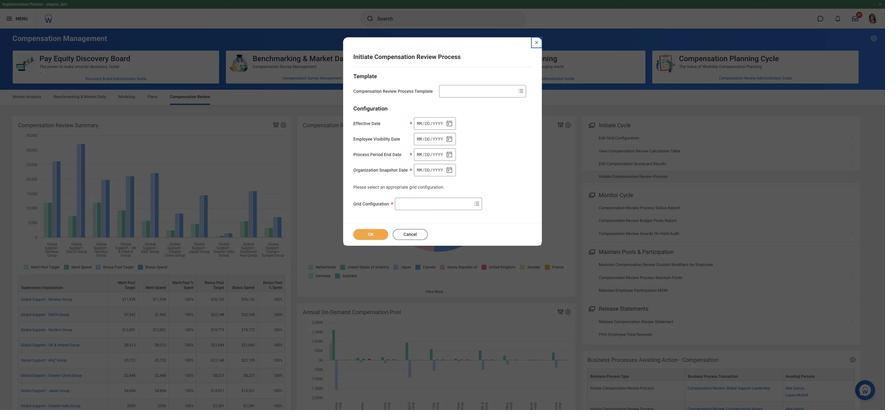 Task type: locate. For each thing, give the bounding box(es) containing it.
greater
[[48, 374, 61, 379], [48, 405, 61, 409]]

&
[[303, 54, 308, 63], [705, 74, 708, 79], [81, 95, 83, 99], [638, 249, 642, 256], [54, 344, 56, 348]]

pool inside merit pool target
[[128, 281, 135, 286]]

chevron right image inside "edit compensation scorecard results" link
[[849, 160, 857, 166]]

2 list from the top
[[582, 202, 861, 240]]

report inside compensation review process status report link
[[669, 206, 681, 211]]

1 vertical spatial report
[[665, 219, 677, 223]]

calendar image for process period end date
[[446, 151, 454, 159]]

the inside your business is dynamic, so your planning and forecasting environment should be as well. that's why we built world-class scale, speed and flexibility into the modeling and forecasting capabilities of workday adaptive planning - enterprise planning software anyone can use.
[[567, 79, 572, 84]]

2 menu group image from the top
[[588, 248, 596, 256]]

support inside business processes awaiting action - compensation element
[[739, 387, 752, 391]]

0 horizontal spatial you
[[107, 74, 113, 79]]

0 horizontal spatial need
[[118, 164, 127, 168]]

bonus pool target button
[[197, 276, 227, 292]]

row
[[18, 275, 286, 293], [18, 293, 286, 308], [18, 308, 286, 323], [18, 323, 286, 338], [18, 338, 286, 354], [18, 354, 286, 369], [18, 369, 286, 384], [588, 369, 855, 382], [588, 382, 855, 403], [18, 384, 286, 399], [18, 399, 286, 411], [588, 403, 855, 411]]

2 horizontal spatial by
[[606, 169, 610, 173]]

1 calendar image from the top
[[446, 120, 454, 128]]

maintain compensation review custom modifiers for employee
[[599, 263, 714, 268]]

business inside your business is dynamic, so your planning and forecasting environment should be as well. that's why we built world-class scale, speed and flexibility into the modeling and forecasting capabilities of workday adaptive planning - enterprise planning software anyone can use.
[[475, 74, 492, 79]]

2 vertical spatial plans
[[482, 164, 492, 168]]

take
[[466, 129, 475, 134]]

1 the from the left
[[40, 64, 46, 69]]

greater inside the global support - greater india group link
[[48, 405, 61, 409]]

$21,044
[[211, 344, 224, 348]]

global support - nordics group link
[[21, 327, 72, 333]]

business processes awaiting action - compensation element
[[582, 352, 861, 411]]

0 horizontal spatial $12,001
[[122, 329, 136, 333]]

compensation review: global support leadership link
[[688, 386, 771, 391]]

1 horizontal spatial optimize
[[510, 139, 525, 144]]

initiate down truth
[[599, 175, 612, 179]]

$5,723 down $9,313
[[124, 359, 136, 363]]

2 horizontal spatial you
[[486, 99, 492, 104]]

adaptive inside adaptive planning administrator guide link
[[511, 77, 525, 81]]

0 vertical spatial grid
[[607, 136, 615, 141]]

administrator for workday adaptive planning
[[542, 77, 564, 81]]

1 vertical spatial %
[[269, 286, 272, 291]]

organization snapshot date group
[[414, 164, 456, 177]]

1 horizontal spatial on
[[507, 169, 512, 173]]

in down easily
[[570, 109, 573, 114]]

maintain pools & participation
[[599, 249, 675, 256]]

support left nordics at the left of the page
[[32, 329, 46, 333]]

compensation review process maintain pools
[[599, 276, 683, 280]]

target inside merit pool target
[[125, 286, 135, 291]]

chevron right image for compensation review awards on hold audit
[[849, 229, 857, 236]]

report inside compensation review budget pools report link
[[665, 219, 677, 223]]

process inside template group
[[398, 89, 414, 94]]

2 calendar image from the top
[[446, 136, 454, 143]]

0 horizontal spatial target
[[125, 286, 135, 291]]

0 horizontal spatial sales
[[497, 159, 506, 164]]

2 $12,001 from the left
[[153, 329, 166, 333]]

0 horizontal spatial collaborate
[[486, 169, 506, 173]]

adaptive down world-
[[488, 84, 503, 89]]

bookings
[[521, 164, 538, 168]]

2 $7,342 from the left
[[155, 313, 166, 318]]

truth
[[596, 169, 605, 173]]

0 vertical spatial initiate compensation review process element
[[591, 386, 654, 391]]

bonus right bonus pool target
[[233, 286, 243, 291]]

1 horizontal spatial $8,221
[[244, 374, 255, 379]]

0 horizontal spatial quickly
[[466, 159, 479, 164]]

target for merit
[[125, 286, 135, 291]]

- for $1,381
[[46, 405, 47, 409]]

7 chevron right image from the top
[[849, 331, 857, 337]]

1 mm from the top
[[417, 121, 422, 126]]

prompts image
[[517, 87, 525, 95], [474, 200, 481, 208]]

report for compensation review process status report
[[669, 206, 681, 211]]

dd inside process period end date group
[[425, 152, 430, 158]]

0 vertical spatial survey
[[280, 64, 292, 69]]

and up enterprise
[[534, 79, 541, 84]]

software down the "workday adaptive planning"
[[502, 64, 518, 69]]

mm inside employee visibility date group
[[417, 136, 422, 142]]

leadership
[[753, 387, 771, 391]]

review:
[[713, 387, 726, 391]]

$12,001
[[122, 329, 136, 333], [153, 329, 166, 333]]

business process transaction button
[[686, 370, 783, 381]]

2 horizontal spatial administrator
[[542, 77, 564, 81]]

guide for workday adaptive planning
[[565, 77, 575, 81]]

with inside a consistent security model for self-service. give your teams the granular reporting they need with discovery boards for ad hoc analysis, all within the applications they use every day. and count on your sensitive data remaining secure.
[[128, 164, 135, 168]]

support for $12,001
[[32, 329, 46, 333]]

1 horizontal spatial single
[[567, 169, 577, 173]]

1 vertical spatial adaptive
[[511, 77, 525, 81]]

the down security
[[69, 164, 75, 168]]

% right the "bonus spend"
[[269, 286, 272, 291]]

can down the data—you
[[40, 84, 46, 89]]

compensation inside tab list
[[170, 95, 197, 99]]

0 vertical spatial business
[[475, 74, 492, 79]]

collaborate inside quickly optimize sales resources, increase rep performance, and improve predictability. create rep capacity plans to meet topline bookings targets. deploy the right quotas and set up balanced territories. collaborate on what-if sales scenarios. get a single source of truth by linking your sales and financial plans.
[[486, 169, 506, 173]]

into
[[559, 79, 566, 84]]

mm / dd / yyyy inside organization snapshot date group
[[417, 167, 444, 173]]

your up scale,
[[519, 74, 527, 79]]

benchmarking & market data down informed
[[54, 95, 106, 99]]

3 chevron right image from the top
[[849, 204, 857, 210]]

list for maintain pools & participation
[[582, 259, 861, 297]]

built right we
[[481, 79, 488, 84]]

calendar image inside effective date group
[[446, 120, 454, 128]]

pool for bonus pool target
[[217, 281, 224, 286]]

configuration.
[[418, 185, 445, 190]]

2 $5,723 from the left
[[155, 359, 166, 363]]

1 spent from the left
[[184, 286, 194, 291]]

maintain for maintain employee participation mom
[[599, 289, 615, 293]]

your down sense
[[132, 79, 140, 84]]

process inside configuration group
[[354, 152, 370, 157]]

effective
[[354, 121, 371, 126]]

- left uk
[[46, 344, 47, 348]]

mm / dd / yyyy
[[417, 121, 444, 126], [417, 136, 444, 142], [417, 152, 444, 158], [417, 167, 444, 173]]

1 $7,342 from the left
[[124, 313, 136, 318]]

single inside quickly optimize sales resources, increase rep performance, and improve predictability. create rep capacity plans to meet topline bookings targets. deploy the right quotas and set up balanced territories. collaborate on what-if sales scenarios. get a single source of truth by linking your sales and financial plans.
[[567, 169, 577, 173]]

support for $9,313
[[32, 344, 46, 348]]

1 horizontal spatial $4,604
[[155, 389, 166, 394]]

1 menu group image from the top
[[588, 191, 596, 199]]

the down pay
[[40, 64, 46, 69]]

$21,043
[[242, 344, 255, 348]]

large
[[498, 109, 507, 114]]

0 vertical spatial budgets
[[499, 104, 513, 109]]

2 spend from the left
[[244, 286, 255, 291]]

a inside quickly optimize sales resources, increase rep performance, and improve predictability. create rep capacity plans to meet topline bookings targets. deploy the right quotas and set up balanced territories. collaborate on what-if sales scenarios. get a single source of truth by linking your sales and financial plans.
[[563, 169, 566, 173]]

0 horizontal spatial the
[[40, 64, 46, 69]]

management for compensation survey management
[[293, 64, 317, 69]]

workday up generation
[[40, 109, 55, 114]]

- for $26,152
[[46, 298, 47, 302]]

audit
[[670, 232, 680, 236]]

1 on from the left
[[135, 169, 140, 173]]

that
[[499, 134, 506, 139]]

built down the "workday adaptive planning"
[[519, 64, 526, 69]]

0 vertical spatial optimize
[[510, 139, 525, 144]]

3 mm from the top
[[417, 152, 422, 158]]

supervisory organization
[[21, 286, 63, 291]]

to inside quickly optimize sales resources, increase rep performance, and improve predictability. create rep capacity plans to meet topline bookings targets. deploy the right quotas and set up balanced territories. collaborate on what-if sales scenarios. get a single source of truth by linking your sales and financial plans.
[[493, 164, 497, 168]]

list containing maintain compensation review custom modifiers for employee
[[582, 259, 861, 297]]

release for release statements
[[599, 306, 619, 313]]

table
[[671, 149, 681, 154]]

2 $1,381 from the left
[[244, 405, 255, 409]]

the right within
[[51, 169, 57, 173]]

adaptive planning administrator guide link
[[440, 74, 646, 84]]

global support - greater india group link
[[21, 403, 81, 409]]

0 horizontal spatial $2,448
[[124, 374, 136, 379]]

your inside augmented analytics to answer your questions. workday combines pattern detection, graph processing, machine learning, and natural language generation to search through millions of data points, and surface insights in simple-to-understand stories.
[[97, 104, 105, 109]]

your down consistent
[[48, 164, 56, 168]]

mm / dd / yyyy down effective date group on the top
[[417, 136, 444, 142]]

0 horizontal spatial benchmarking & market data
[[54, 95, 106, 99]]

4 dd from the top
[[425, 167, 430, 173]]

1 initiate compensation review process element from the top
[[591, 386, 654, 391]]

guide inside adaptive planning administrator guide link
[[565, 77, 575, 81]]

% inside "merit pool % spent"
[[191, 281, 194, 286]]

by inside financial planning everything you need for continuous and comprehensive financial planning, reporting, and analysis. produce accurate budgets and forecasts quickly and easily with confidence. evaluate multiple scenarios across large data sets. deliver stunning reports in minutes. collaborate from anywhere— by web, mobile, and excel.
[[466, 114, 470, 119]]

benchmarking & market data inside tab list
[[54, 95, 106, 99]]

mm up employee visibility date group at the top of the page
[[417, 121, 422, 126]]

1 $32,148 from the left
[[211, 313, 224, 318]]

4 yyyy from the top
[[433, 167, 444, 173]]

$5,723 down $9,312
[[155, 359, 166, 363]]

1 horizontal spatial spend
[[244, 286, 255, 291]]

2 horizontal spatial management
[[320, 76, 342, 81]]

sales up meet
[[497, 159, 506, 164]]

on down topline
[[507, 169, 512, 173]]

1 vertical spatial in
[[171, 114, 175, 119]]

1 vertical spatial plans
[[545, 139, 555, 144]]

pool for merit pool % spent
[[182, 281, 190, 286]]

millions
[[92, 114, 106, 119]]

0 horizontal spatial market
[[84, 95, 97, 99]]

planning up is
[[485, 64, 501, 69]]

statements
[[620, 306, 649, 313]]

- left the anz
[[46, 359, 47, 363]]

optimize inside quickly optimize sales resources, increase rep performance, and improve predictability. create rep capacity plans to meet topline bookings targets. deploy the right quotas and set up balanced territories. collaborate on what-if sales scenarios. get a single source of truth by linking your sales and financial plans.
[[480, 159, 496, 164]]

yyyy inside employee visibility date group
[[433, 136, 444, 142]]

2 spent from the left
[[273, 286, 282, 291]]

1 horizontal spatial collaborate
[[591, 109, 612, 114]]

group right india
[[71, 405, 81, 409]]

3 list from the top
[[582, 259, 861, 297]]

compensation review budget pools report link
[[582, 215, 861, 228]]

0 horizontal spatial $32,148
[[211, 313, 224, 318]]

chevron right image for compensation review process maintain pools
[[849, 274, 857, 280]]

0 vertical spatial collaborate
[[591, 109, 612, 114]]

pay equity discovery board
[[40, 54, 130, 63]]

take workforce planning to the next level. execute with speed to deliver dynamic headcount and skills-based plans that will drive better business results. strengthen the collaboration between hr and business leaders to optimize workforce plans to achieve your strategic goals with the modern workforce.
[[466, 129, 641, 149]]

planning up 'that'
[[495, 129, 510, 134]]

1 $2,448 from the left
[[124, 374, 136, 379]]

0 horizontal spatial administrator
[[113, 77, 136, 81]]

support for $4,604
[[32, 389, 46, 394]]

calendar image
[[446, 120, 454, 128], [446, 136, 454, 143], [446, 151, 454, 159], [446, 167, 454, 174]]

- for $21,044
[[46, 344, 47, 348]]

1 yyyy from the top
[[433, 121, 444, 126]]

spend inside 'popup button'
[[244, 286, 255, 291]]

starting
[[427, 205, 441, 210]]

view for view compensation review calculation table
[[599, 149, 608, 154]]

chevron right image inside maintain compensation review custom modifiers for employee link
[[849, 261, 857, 267]]

0 horizontal spatial $1,381
[[213, 405, 224, 409]]

quickly
[[757, 104, 770, 109], [466, 159, 479, 164]]

dd for process period end date
[[425, 152, 430, 158]]

workday
[[466, 54, 495, 63], [703, 64, 719, 69], [40, 79, 55, 84], [471, 84, 487, 89], [40, 109, 55, 114]]

guide for pay equity discovery board
[[137, 77, 147, 81]]

granular
[[76, 164, 91, 168]]

workforce.
[[466, 144, 485, 149]]

0 vertical spatial software
[[502, 64, 518, 69]]

1 vertical spatial collaborate
[[486, 169, 506, 173]]

1 horizontal spatial $2,448
[[155, 374, 166, 379]]

1 menu group image from the top
[[588, 121, 596, 129]]

board right how at top left
[[103, 77, 112, 81]]

view for view more ...
[[426, 290, 434, 295]]

group inside global support - nordics group link
[[62, 329, 72, 333]]

initiate compensation review process dialog
[[343, 37, 542, 246]]

1 chevron right image from the top
[[849, 134, 857, 140]]

chevron right image for initiate cycle
[[849, 134, 857, 140]]

items selected list
[[786, 386, 819, 399]]

2 can from the left
[[589, 84, 596, 89]]

employee down effective
[[354, 137, 373, 142]]

by
[[466, 114, 470, 119], [360, 122, 365, 129], [606, 169, 610, 173]]

reports
[[556, 109, 569, 114]]

mm / dd / yyyy inside effective date group
[[417, 121, 444, 126]]

0 horizontal spatial they
[[81, 169, 89, 173]]

chevron right image for maintain pools & participation
[[849, 261, 857, 267]]

- inside banner
[[44, 2, 45, 7]]

group inside global support - anz group link
[[57, 359, 67, 363]]

0 horizontal spatial $5,723
[[124, 359, 136, 363]]

1 list from the top
[[582, 132, 861, 183]]

guide inside compensation survey management administrator guide link
[[366, 76, 376, 81]]

to left manage
[[697, 104, 701, 109]]

execute right changes
[[742, 104, 756, 109]]

1 chevron right image from the top
[[849, 147, 857, 153]]

1 mm / dd / yyyy from the top
[[417, 121, 444, 126]]

edit up truth
[[599, 162, 606, 166]]

$19,772
[[242, 329, 255, 333]]

bonus inside bonus pool target
[[205, 281, 216, 286]]

optimize up capacity
[[480, 159, 496, 164]]

2 yyyy from the top
[[433, 136, 444, 142]]

chevron right image for compensation review budget pools report
[[849, 217, 857, 223]]

administrator for pay equity discovery board
[[113, 77, 136, 81]]

compensation review summary
[[18, 122, 99, 129]]

chevron right image for view compensation review calculation table
[[849, 147, 857, 153]]

capacity
[[466, 164, 481, 168]]

guide down 'world.'
[[565, 77, 575, 81]]

4 calendar image from the top
[[446, 167, 454, 174]]

chevron right image
[[849, 147, 857, 153], [849, 172, 857, 179], [849, 217, 857, 223], [849, 229, 857, 236], [849, 274, 857, 280], [849, 286, 857, 293], [849, 331, 857, 337]]

annual on-demand compensation pool element
[[297, 304, 576, 411]]

3 dd from the top
[[425, 152, 430, 158]]

1 horizontal spatial you
[[205, 79, 212, 84]]

2 target from the left
[[214, 286, 224, 291]]

group inside "global support - uk & ireland group" link
[[70, 344, 80, 348]]

target left bonus spend 'popup button'
[[214, 286, 224, 291]]

2 on from the left
[[507, 169, 512, 173]]

1 release from the top
[[599, 306, 619, 313]]

mm / dd / yyyy for process period end date
[[417, 152, 444, 158]]

5 chevron right image from the top
[[849, 318, 857, 324]]

data up compensation survey management administrator guide
[[335, 54, 350, 63]]

chevron right image for initiate compensation review process
[[849, 172, 857, 179]]

chevron right image inside release compensation review statement link
[[849, 318, 857, 324]]

calendar image for effective date
[[446, 120, 454, 128]]

3 mm / dd / yyyy from the top
[[417, 152, 444, 158]]

survey for compensation survey management administrator guide
[[308, 76, 319, 81]]

1 horizontal spatial financial
[[566, 99, 582, 104]]

Grid Configuration field
[[396, 199, 472, 210]]

0 vertical spatial pools
[[654, 219, 664, 223]]

built inside your business is dynamic, so your planning and forecasting environment should be as well. that's why we built world-class scale, speed and flexibility into the modeling and forecasting capabilities of workday adaptive planning - enterprise planning software anyone can use.
[[481, 79, 488, 84]]

planning inside take workforce planning to the next level. execute with speed to deliver dynamic headcount and skills-based plans that will drive better business results. strengthen the collaboration between hr and business leaders to optimize workforce plans to achieve your strategic goals with the modern workforce.
[[495, 129, 510, 134]]

spend left bonus pool % spent popup button
[[244, 286, 255, 291]]

$12,001 up $9,313
[[122, 329, 136, 333]]

yyyy for employee visibility date
[[433, 136, 444, 142]]

supervisory organization button
[[18, 276, 108, 292]]

global up global support - nordics group link
[[21, 313, 31, 318]]

to
[[59, 64, 63, 69], [692, 74, 695, 79], [82, 79, 85, 84], [78, 104, 82, 109], [697, 104, 701, 109], [60, 114, 63, 119], [511, 129, 515, 134], [577, 129, 581, 134], [505, 139, 509, 144], [556, 139, 560, 144], [493, 164, 497, 168]]

1 vertical spatial single
[[567, 169, 577, 173]]

yyyy down process period end date group
[[433, 167, 444, 173]]

1 greater from the top
[[48, 374, 61, 379]]

$2,448 down $9,313
[[124, 374, 136, 379]]

compensation inside list item
[[613, 175, 639, 179]]

4 mm from the top
[[417, 167, 422, 173]]

guide inside compensation review administrators guide link
[[783, 76, 793, 81]]

2 $8,221 from the left
[[244, 374, 255, 379]]

mobile,
[[481, 114, 494, 119]]

1 horizontal spatial %
[[269, 286, 272, 291]]

0 vertical spatial built
[[519, 64, 526, 69]]

mm up configuration.
[[417, 167, 422, 173]]

speed inside your business is dynamic, so your planning and forecasting environment should be as well. that's why we built world-class scale, speed and flexibility into the modeling and forecasting capabilities of workday adaptive planning - enterprise planning software anyone can use.
[[522, 79, 533, 84]]

0 horizontal spatial single
[[139, 139, 149, 144]]

statement
[[656, 320, 674, 325]]

release
[[599, 306, 619, 313], [599, 320, 614, 325]]

1 vertical spatial prompts image
[[474, 200, 481, 208]]

data inside augmented analytics to answer your questions. workday combines pattern detection, graph processing, machine learning, and natural language generation to search through millions of data points, and surface insights in simple-to-understand stories.
[[112, 114, 120, 119]]

business up we
[[475, 74, 492, 79]]

mm / dd / yyyy down employee visibility date group at the top of the page
[[417, 152, 444, 158]]

grid
[[607, 136, 615, 141], [354, 202, 362, 207]]

4 chevron right image from the top
[[849, 229, 857, 236]]

balanced
[[616, 164, 632, 168]]

support for $555
[[32, 405, 46, 409]]

mm for process period end date
[[417, 152, 422, 158]]

template group
[[354, 73, 532, 98]]

0 vertical spatial menu group image
[[588, 121, 596, 129]]

make down the data—you
[[47, 84, 57, 89]]

continuous
[[509, 99, 529, 104]]

1 horizontal spatial $1,381
[[244, 405, 255, 409]]

tab list containing worker analysis
[[6, 90, 880, 105]]

bonus right "merit pool % spent" on the bottom left of page
[[205, 281, 216, 286]]

business for business process type
[[591, 375, 606, 380]]

1 horizontal spatial make
[[64, 64, 74, 69]]

with up count
[[128, 164, 135, 168]]

pool inside bonus pool % spent
[[275, 281, 282, 286]]

1 vertical spatial benchmarking & market data
[[54, 95, 106, 99]]

to down it,
[[82, 79, 85, 84]]

2 $2,448 from the left
[[155, 374, 166, 379]]

Compensation Review Process Template field
[[440, 86, 516, 97]]

next
[[523, 129, 530, 134]]

1 horizontal spatial can
[[589, 84, 596, 89]]

- down scale,
[[521, 84, 522, 89]]

and up forecasts
[[530, 99, 537, 104]]

for left changing
[[527, 64, 533, 69]]

yyyy for process period end date
[[433, 152, 444, 158]]

list containing edit grid configuration
[[582, 132, 861, 183]]

dd down effective date group on the top
[[425, 136, 430, 142]]

1 can from the left
[[40, 84, 46, 89]]

2 vertical spatial make
[[47, 84, 57, 89]]

mm / dd / yyyy for organization snapshot date
[[417, 167, 444, 173]]

chevron right image
[[849, 134, 857, 140], [849, 160, 857, 166], [849, 204, 857, 210], [849, 261, 857, 267], [849, 318, 857, 324]]

chevron right image inside compensation review awards on hold audit link
[[849, 229, 857, 236]]

but
[[86, 74, 91, 79]]

2 $4,604 from the left
[[155, 389, 166, 394]]

calendar image inside process period end date group
[[446, 151, 454, 159]]

2 greater from the top
[[48, 405, 61, 409]]

yyyy down effective date group on the top
[[433, 136, 444, 142]]

support down "supervisory organization"
[[32, 298, 46, 302]]

2 the from the left
[[680, 64, 686, 69]]

1 horizontal spatial $26,152
[[242, 298, 255, 302]]

2 vertical spatial business
[[474, 139, 490, 144]]

$14,521 down $22,140
[[211, 389, 224, 394]]

stunning
[[540, 109, 555, 114]]

sets.
[[517, 109, 526, 114]]

mm inside organization snapshot date group
[[417, 167, 422, 173]]

points,
[[121, 114, 133, 119]]

of inside quickly optimize sales resources, increase rep performance, and improve predictability. create rep capacity plans to meet topline bookings targets. deploy the right quotas and set up balanced territories. collaborate on what-if sales scenarios. get a single source of truth by linking your sales and financial plans.
[[592, 169, 595, 173]]

- left benelux
[[46, 298, 47, 302]]

support left japan
[[32, 389, 46, 394]]

2 mm from the top
[[417, 136, 422, 142]]

1 horizontal spatial need
[[493, 99, 502, 104]]

yyyy for effective date
[[433, 121, 444, 126]]

pool for merit pool target
[[128, 281, 135, 286]]

so up scale,
[[514, 74, 518, 79]]

greater for india
[[48, 405, 61, 409]]

pool inside bonus pool target
[[217, 281, 224, 286]]

row containing business process type
[[588, 369, 855, 382]]

bonus pool % spent
[[263, 281, 282, 291]]

annual
[[303, 310, 320, 316]]

the for compensation planning cycle
[[680, 64, 686, 69]]

data
[[508, 109, 516, 114], [112, 114, 120, 119], [64, 129, 72, 134], [166, 169, 174, 173]]

your inside the "data—you have tons of it, but how do you make sense of it? workday makes it easy to get a complete picture of your finances, people, and operations so you can make more informed decisions."
[[132, 79, 140, 84]]

mm inside process period end date group
[[417, 152, 422, 158]]

row containing merit pool target
[[18, 275, 286, 293]]

nordics
[[48, 329, 61, 333]]

mm / dd / yyyy for employee visibility date
[[417, 136, 444, 142]]

chevron right image inside compensation review budget pools report link
[[849, 217, 857, 223]]

1 horizontal spatial bonus
[[233, 286, 243, 291]]

of down 'graph' on the top of page
[[107, 114, 111, 119]]

0 horizontal spatial built
[[481, 79, 488, 84]]

makes
[[56, 79, 68, 84]]

initiate compensation review process element
[[591, 386, 654, 391], [591, 407, 654, 411]]

global support - dach group
[[21, 313, 69, 318]]

menu group image for maintain pools & participation
[[588, 248, 596, 256]]

2 $26,152 from the left
[[242, 298, 255, 302]]

dd inside organization snapshot date group
[[425, 167, 430, 173]]

$7,342
[[124, 313, 136, 318], [155, 313, 166, 318]]

and
[[544, 74, 551, 79], [172, 79, 179, 84], [534, 79, 541, 84], [591, 79, 598, 84], [530, 99, 537, 104], [618, 99, 625, 104], [514, 104, 521, 109], [554, 104, 560, 109], [734, 104, 741, 109], [173, 109, 179, 114], [134, 114, 141, 119], [495, 114, 501, 119], [631, 129, 638, 134], [94, 134, 101, 139], [165, 134, 171, 139], [55, 139, 62, 144], [107, 139, 114, 144], [466, 139, 473, 144], [575, 159, 582, 164], [596, 164, 603, 168], [466, 174, 473, 178]]

strategic
[[584, 139, 600, 144]]

0 vertical spatial so
[[514, 74, 518, 79]]

budgets up 'large'
[[499, 104, 513, 109]]

guide up compensation review process template
[[366, 76, 376, 81]]

2 rep from the left
[[636, 159, 641, 164]]

1 horizontal spatial built
[[519, 64, 526, 69]]

market up answer
[[84, 95, 97, 99]]

appropriate
[[386, 185, 409, 190]]

business inside 'popup button'
[[689, 375, 704, 380]]

1 horizontal spatial by
[[466, 114, 470, 119]]

support
[[32, 298, 46, 302], [32, 313, 46, 318], [32, 329, 46, 333], [32, 344, 46, 348], [32, 359, 46, 363], [32, 374, 46, 379], [739, 387, 752, 391], [32, 389, 46, 394], [32, 405, 46, 409]]

tab list
[[6, 90, 880, 105]]

0 vertical spatial view
[[599, 149, 608, 154]]

4 chevron right image from the top
[[849, 261, 857, 267]]

4 list from the top
[[582, 316, 861, 342]]

1 vertical spatial financial
[[474, 174, 489, 178]]

need up accurate
[[493, 99, 502, 104]]

chevron right image inside the edit grid configuration link
[[849, 134, 857, 140]]

1 dd from the top
[[425, 121, 430, 126]]

2 $14,521 from the left
[[242, 389, 255, 394]]

guide for compensation planning cycle
[[783, 76, 793, 81]]

$7,342 down $11,939
[[124, 313, 136, 318]]

budgets inside financial planning everything you need for continuous and comprehensive financial planning, reporting, and analysis. produce accurate budgets and forecasts quickly and easily with confidence. evaluate multiple scenarios across large data sets. deliver stunning reports in minutes. collaborate from anywhere— by web, mobile, and excel.
[[499, 104, 513, 109]]

- up global support - japan group link
[[46, 374, 47, 379]]

calendar image up employee visibility date group at the top of the page
[[446, 120, 454, 128]]

global for $11,939
[[21, 298, 31, 302]]

2 edit from the top
[[599, 162, 606, 166]]

1 vertical spatial speed
[[565, 129, 576, 134]]

2 mm / dd / yyyy from the top
[[417, 136, 444, 142]]

compensation survey management administrator guide link
[[226, 74, 433, 83]]

adaptive down "enterprise planning software built for a changing world."
[[511, 77, 525, 81]]

& down informed
[[81, 95, 83, 99]]

need inside a consistent security model for self-service. give your teams the granular reporting they need with discovery boards for ad hoc analysis, all within the applications they use every day. and count on your sensitive data remaining secure.
[[118, 164, 127, 168]]

3 calendar image from the top
[[446, 151, 454, 159]]

global left the anz
[[21, 359, 31, 363]]

1 horizontal spatial in
[[570, 109, 573, 114]]

menu group image
[[588, 191, 596, 199], [588, 248, 596, 256]]

spend inside popup button
[[155, 286, 166, 291]]

1 target from the left
[[125, 286, 135, 291]]

maintain for maintain pools & participation
[[599, 249, 621, 256]]

5 chevron right image from the top
[[849, 274, 857, 280]]

merit for merit spend
[[146, 286, 154, 291]]

merit inside "merit pool % spent"
[[173, 281, 181, 286]]

2 chevron right image from the top
[[849, 160, 857, 166]]

class
[[501, 79, 510, 84]]

chevron right image inside compensation review process status report link
[[849, 204, 857, 210]]

calendar image for employee visibility date
[[446, 136, 454, 143]]

your down strengthen
[[576, 139, 583, 144]]

0 vertical spatial cycle
[[761, 54, 780, 63]]

calendar image down process period end date group
[[446, 167, 454, 174]]

software down 'into'
[[559, 84, 574, 89]]

0 horizontal spatial spend
[[155, 286, 166, 291]]

list containing compensation review process status report
[[582, 202, 861, 240]]

initiate compensation review process list item
[[582, 171, 861, 183]]

1 vertical spatial template
[[415, 89, 433, 94]]

list
[[582, 132, 861, 183], [582, 202, 861, 240], [582, 259, 861, 297], [582, 316, 861, 342]]

chevron right image inside initiate compensation review process link
[[849, 172, 857, 179]]

0 horizontal spatial template
[[354, 73, 377, 80]]

list for initiate cycle
[[582, 132, 861, 183]]

data,
[[206, 134, 215, 139]]

group right the anz
[[57, 359, 67, 363]]

0 vertical spatial by
[[466, 114, 470, 119]]

1 vertical spatial optimize
[[480, 159, 496, 164]]

0 vertical spatial benchmarking
[[253, 54, 301, 63]]

can inside your business is dynamic, so your planning and forecasting environment should be as well. that's why we built world-class scale, speed and flexibility into the modeling and forecasting capabilities of workday adaptive planning - enterprise planning software anyone can use.
[[589, 84, 596, 89]]

of inside augmented analytics to answer your questions. workday combines pattern detection, graph processing, machine learning, and natural language generation to search through millions of data points, and surface insights in simple-to-understand stories.
[[107, 114, 111, 119]]

calendar image inside organization snapshot date group
[[446, 167, 454, 174]]

search image
[[367, 15, 374, 22]]

it?
[[141, 74, 146, 79]]

to up strengthen
[[577, 129, 581, 134]]

4 mm / dd / yyyy from the top
[[417, 167, 444, 173]]

business inside popup button
[[591, 375, 606, 380]]

it
[[69, 79, 71, 84]]

global for $2,448
[[21, 374, 31, 379]]

implementation preview -   adeptai_dpt1 banner
[[0, 0, 886, 29]]

pool inside "merit pool % spent"
[[182, 281, 190, 286]]

0 vertical spatial release
[[599, 306, 619, 313]]

$555
[[127, 405, 136, 409], [158, 405, 166, 409]]

release for release compensation review statement
[[599, 320, 614, 325]]

0 vertical spatial %
[[191, 281, 194, 286]]

compensation review awards on hold audit link
[[582, 228, 861, 240]]

visibility
[[374, 137, 390, 142]]

of inside your business is dynamic, so your planning and forecasting environment should be as well. that's why we built world-class scale, speed and flexibility into the modeling and forecasting capabilities of workday adaptive planning - enterprise planning software anyone can use.
[[466, 84, 470, 89]]

what-
[[513, 169, 523, 173]]

target for bonus
[[214, 286, 224, 291]]

1 vertical spatial need
[[118, 164, 127, 168]]

1 $1,381 from the left
[[213, 405, 224, 409]]

scenarios.
[[537, 169, 555, 173]]

configuration
[[354, 105, 388, 112], [616, 136, 640, 141], [363, 202, 389, 207]]

your
[[519, 74, 527, 79], [132, 79, 140, 84], [97, 104, 105, 109], [576, 139, 583, 144], [48, 164, 56, 168], [141, 169, 148, 173], [624, 169, 631, 173]]

1 horizontal spatial budgets
[[499, 104, 513, 109]]

mm for employee visibility date
[[417, 136, 422, 142]]

support for $11,939
[[32, 298, 46, 302]]

maintain for maintain compensation review custom modifiers for employee
[[599, 263, 615, 268]]

1 spend from the left
[[155, 286, 166, 291]]

plans down results. on the right of the page
[[545, 139, 555, 144]]

on
[[135, 169, 140, 173], [507, 169, 512, 173]]

execute inside take workforce planning to the next level. execute with speed to deliver dynamic headcount and skills-based plans that will drive better business results. strengthen the collaboration between hr and business leaders to optimize workforce plans to achieve your strategic goals with the modern workforce.
[[541, 129, 556, 134]]

cycle for monitor cycle
[[620, 192, 634, 199]]

6 chevron right image from the top
[[849, 286, 857, 293]]

0 vertical spatial quickly
[[757, 104, 770, 109]]

1 vertical spatial grid
[[354, 202, 362, 207]]

analytics
[[61, 104, 77, 109]]

2 dd from the top
[[425, 136, 430, 142]]

0 horizontal spatial $26,152
[[211, 298, 224, 302]]

by down set
[[606, 169, 610, 173]]

ability to plan & define strategy
[[680, 74, 736, 79]]

1 edit from the top
[[599, 136, 606, 141]]

2 menu group image from the top
[[588, 305, 596, 313]]

participation up maintain compensation review custom modifiers for employee
[[643, 249, 675, 256]]

3 chevron right image from the top
[[849, 217, 857, 223]]

1 vertical spatial they
[[81, 169, 89, 173]]

3 yyyy from the top
[[433, 152, 444, 158]]

global support - anz group link
[[21, 358, 67, 363]]

menu group image
[[588, 121, 596, 129], [588, 305, 596, 313]]

to down will
[[505, 139, 509, 144]]

compensation review process status report
[[599, 206, 681, 211]]

garcia
[[794, 387, 805, 391]]

learning,
[[157, 109, 172, 114]]

target inside bonus pool target
[[214, 286, 224, 291]]

merit for merit pool % spent
[[173, 281, 181, 286]]

compensation review by country element
[[297, 116, 576, 297]]

yyyy inside process period end date group
[[433, 152, 444, 158]]

period
[[371, 152, 383, 157]]

bonus for %
[[263, 281, 274, 286]]

& right "plan"
[[705, 74, 708, 79]]

benchmarking up compensation survey management
[[253, 54, 301, 63]]

dd for employee visibility date
[[425, 136, 430, 142]]

chevron right image inside view compensation review calculation table link
[[849, 147, 857, 153]]

easily
[[561, 104, 572, 109]]

in inside financial planning everything you need for continuous and comprehensive financial planning, reporting, and analysis. produce accurate budgets and forecasts quickly and easily with confidence. evaluate multiple scenarios across large data sets. deliver stunning reports in minutes. collaborate from anywhere— by web, mobile, and excel.
[[570, 109, 573, 114]]

2 $555 from the left
[[158, 405, 166, 409]]

get
[[86, 79, 92, 84]]

2 release from the top
[[599, 320, 614, 325]]

budgets inside an intelligent data core. we bring everything—financial and workforce transactions, third-party and legacy application data, budgets and plans, peer benchmarks, and more—into a single system.
[[40, 139, 54, 144]]

anz
[[48, 359, 56, 363]]

use
[[89, 169, 96, 173]]

0 horizontal spatial spent
[[184, 286, 194, 291]]

guide
[[366, 76, 376, 81], [783, 76, 793, 81], [137, 77, 147, 81], [565, 77, 575, 81]]

$32,148 up $19,773
[[211, 313, 224, 318]]

configuration down headcount
[[616, 136, 640, 141]]

2 chevron right image from the top
[[849, 172, 857, 179]]

% for merit pool % spent
[[191, 281, 194, 286]]

list containing release compensation review statement
[[582, 316, 861, 342]]

support for $5,723
[[32, 359, 46, 363]]

in left simple-
[[171, 114, 175, 119]]

0 vertical spatial prompts image
[[517, 87, 525, 95]]

they down granular
[[81, 169, 89, 173]]

- for $14,521
[[46, 389, 47, 394]]

0 horizontal spatial $14,521
[[211, 389, 224, 394]]

give
[[40, 164, 47, 168]]

list for monitor cycle
[[582, 202, 861, 240]]

initiate compensation review process element containing initiate compensation review process
[[591, 386, 654, 391]]

edit for edit grid configuration
[[599, 136, 606, 141]]



Task type: vqa. For each thing, say whether or not it's contained in the screenshot.
1st Program from left
no



Task type: describe. For each thing, give the bounding box(es) containing it.
for left ad
[[168, 164, 173, 168]]

type
[[622, 375, 630, 380]]

a consistent security model for self-service. give your teams the granular reporting they need with discovery boards for ad hoc analysis, all within the applications they use every day. and count on your sensitive data remaining secure.
[[40, 159, 208, 173]]

awaiting persons button
[[784, 370, 855, 381]]

1 horizontal spatial workforce
[[476, 129, 494, 134]]

and down the territories.
[[466, 174, 473, 178]]

global inside business processes awaiting action - compensation element
[[727, 387, 738, 391]]

territories.
[[466, 169, 485, 173]]

process inside list item
[[654, 175, 668, 179]]

plans,
[[63, 139, 73, 144]]

the up drive
[[516, 129, 522, 134]]

1 $26,152 from the left
[[211, 298, 224, 302]]

global for $555
[[21, 405, 31, 409]]

increase
[[527, 159, 542, 164]]

administrators
[[758, 76, 782, 81]]

speed inside take workforce planning to the next level. execute with speed to deliver dynamic headcount and skills-based plans that will drive better business results. strengthen the collaboration between hr and business leaders to optimize workforce plans to achieve your strategic goals with the modern workforce.
[[565, 129, 576, 134]]

through
[[77, 114, 91, 119]]

easy
[[72, 79, 81, 84]]

analysis.
[[626, 99, 641, 104]]

row containing global support - anz group
[[18, 354, 286, 369]]

your inside take workforce planning to the next level. execute with speed to deliver dynamic headcount and skills-based plans that will drive better business results. strengthen the collaboration between hr and business leaders to optimize workforce plans to achieve your strategic goals with the modern workforce.
[[576, 139, 583, 144]]

and up simple-
[[173, 109, 179, 114]]

& inside tab list
[[81, 95, 83, 99]]

global for $7,342
[[21, 313, 31, 318]]

tab list inside $181,985 main content
[[6, 90, 880, 105]]

2 horizontal spatial sales
[[632, 169, 642, 173]]

by inside quickly optimize sales resources, increase rep performance, and improve predictability. create rep capacity plans to meet topline bookings targets. deploy the right quotas and set up balanced territories. collaborate on what-if sales scenarios. get a single source of truth by linking your sales and financial plans.
[[606, 169, 610, 173]]

questions.
[[106, 104, 125, 109]]

transactions,
[[121, 134, 144, 139]]

more—into
[[115, 139, 134, 144]]

- for $32,148
[[46, 313, 47, 318]]

in inside augmented analytics to answer your questions. workday combines pattern detection, graph processing, machine learning, and natural language generation to search through millions of data points, and surface insights in simple-to-understand stories.
[[171, 114, 175, 119]]

row containing global support - dach group
[[18, 308, 286, 323]]

employee inside configuration group
[[354, 137, 373, 142]]

a inside an intelligent data core. we bring everything—financial and workforce transactions, third-party and legacy application data, budgets and plans, peer benchmarks, and more—into a single system.
[[135, 139, 138, 144]]

scale,
[[511, 79, 521, 84]]

initiate up 'dynamic'
[[599, 122, 616, 129]]

group inside global support - dach group link
[[59, 313, 69, 318]]

to up the pattern
[[78, 104, 82, 109]]

row containing global support - nordics group
[[18, 323, 286, 338]]

of down sense
[[127, 79, 131, 84]]

manage
[[702, 104, 717, 109]]

every
[[97, 169, 106, 173]]

intelligent
[[45, 129, 63, 134]]

up
[[610, 164, 615, 168]]

row containing global support - greater india group
[[18, 399, 286, 411]]

need inside financial planning everything you need for continuous and comprehensive financial planning, reporting, and analysis. produce accurate budgets and forecasts quickly and easily with confidence. evaluate multiple scenarios across large data sets. deliver stunning reports in minutes. collaborate from anywhere— by web, mobile, and excel.
[[493, 99, 502, 104]]

configuration button
[[354, 105, 388, 112]]

and up right on the top right of page
[[575, 159, 582, 164]]

quotas
[[582, 164, 595, 168]]

1 $4,604 from the left
[[124, 389, 136, 394]]

grid inside list
[[607, 136, 615, 141]]

date right snapshot
[[399, 168, 408, 173]]

edit for edit compensation scorecard results
[[599, 162, 606, 166]]

data—you
[[40, 74, 57, 79]]

pay
[[40, 54, 52, 63]]

and inside the "data—you have tons of it, but how do you make sense of it? workday makes it easy to get a complete picture of your finances, people, and operations so you can make more informed decisions."
[[172, 79, 179, 84]]

& inside row
[[54, 344, 56, 348]]

spend for merit spend
[[155, 286, 166, 291]]

2 vertical spatial pools
[[673, 276, 683, 280]]

global for $9,313
[[21, 344, 31, 348]]

picture
[[114, 79, 126, 84]]

adaptive inside your business is dynamic, so your planning and forecasting environment should be as well. that's why we built world-class scale, speed and flexibility into the modeling and forecasting capabilities of workday adaptive planning - enterprise planning software anyone can use.
[[488, 84, 503, 89]]

your inside your business is dynamic, so your planning and forecasting environment should be as well. that's why we built world-class scale, speed and flexibility into the modeling and forecasting capabilities of workday adaptive planning - enterprise planning software anyone can use.
[[519, 74, 527, 79]]

software inside your business is dynamic, so your planning and forecasting environment should be as well. that's why we built world-class scale, speed and flexibility into the modeling and forecasting capabilities of workday adaptive planning - enterprise planning software anyone can use.
[[559, 84, 574, 89]]

enterprise
[[523, 84, 541, 89]]

0 vertical spatial adaptive
[[497, 54, 527, 63]]

configure this page image
[[871, 35, 878, 42]]

worker analysis
[[12, 95, 41, 99]]

2 initiate compensation review process element from the top
[[591, 407, 654, 411]]

chevron right image for monitor cycle
[[849, 204, 857, 210]]

1 rep from the left
[[543, 159, 549, 164]]

merit for merit pool target
[[118, 281, 127, 286]]

- for $22,140
[[46, 359, 47, 363]]

1 vertical spatial business
[[536, 134, 552, 139]]

and down continuous
[[514, 104, 521, 109]]

across
[[485, 109, 497, 114]]

third-
[[145, 134, 154, 139]]

of left it?
[[137, 74, 140, 79]]

date right end
[[393, 152, 402, 157]]

analysis
[[26, 95, 41, 99]]

custom
[[657, 263, 671, 268]]

that's
[[630, 74, 641, 79]]

compensation review summary element
[[12, 116, 291, 411]]

the up the strategic
[[588, 134, 593, 139]]

financial inside financial planning everything you need for continuous and comprehensive financial planning, reporting, and analysis. produce accurate budgets and forecasts quickly and easily with confidence. evaluate multiple scenarios across large data sets. deliver stunning reports in minutes. collaborate from anywhere— by web, mobile, and excel.
[[566, 99, 582, 104]]

awards
[[640, 232, 654, 236]]

informed
[[68, 84, 85, 89]]

to down results. on the right of the page
[[556, 139, 560, 144]]

1 horizontal spatial benchmarking & market data
[[253, 54, 350, 63]]

initiate inside business processes awaiting action - compensation element
[[591, 387, 602, 391]]

support for $2,448
[[32, 374, 46, 379]]

view more ...
[[426, 290, 447, 295]]

row containing global support - japan group
[[18, 384, 286, 399]]

flexibility
[[680, 104, 696, 109]]

single inside an intelligent data core. we bring everything—financial and workforce transactions, third-party and legacy application data, budgets and plans, peer benchmarks, and more—into a single system.
[[139, 139, 149, 144]]

1 $8,221 from the left
[[213, 374, 224, 379]]

and right changes
[[734, 104, 741, 109]]

profile logan mcneil element
[[865, 12, 882, 26]]

and right "party"
[[165, 134, 171, 139]]

total
[[627, 333, 636, 337]]

spend for bonus spend
[[244, 286, 255, 291]]

1 $5,723 from the left
[[124, 359, 136, 363]]

compensation inside template group
[[354, 89, 382, 94]]

mcneil
[[797, 394, 809, 398]]

1 $12,001 from the left
[[122, 329, 136, 333]]

world-
[[489, 79, 501, 84]]

planning inside financial planning everything you need for continuous and comprehensive financial planning, reporting, and analysis. produce accurate budgets and forecasts quickly and easily with confidence. evaluate multiple scenarios across large data sets. deliver stunning reports in minutes. collaborate from anywhere— by web, mobile, and excel.
[[483, 94, 499, 99]]

0 vertical spatial execute
[[742, 104, 756, 109]]

spent for merit pool % spent
[[184, 286, 194, 291]]

2 vertical spatial workforce
[[526, 139, 544, 144]]

$19,773
[[211, 329, 224, 333]]

initiate compensation review process inside initiate compensation review process 'dialog'
[[354, 53, 461, 61]]

modern
[[627, 139, 641, 144]]

planning down flexibility
[[542, 84, 558, 89]]

1 $14,521 from the left
[[211, 389, 224, 394]]

and down skills-
[[466, 139, 473, 144]]

collaboration
[[594, 134, 618, 139]]

$181,985 starting pool
[[405, 184, 472, 210]]

0 vertical spatial board
[[111, 54, 130, 63]]

adeptai_dpt1
[[46, 2, 68, 7]]

0 vertical spatial participation
[[643, 249, 675, 256]]

menu group image for initiate cycle
[[588, 121, 596, 129]]

1 horizontal spatial data
[[335, 54, 350, 63]]

menu group image for release statements
[[588, 305, 596, 313]]

close environment banner image
[[879, 2, 883, 6]]

1 horizontal spatial sales
[[526, 169, 536, 173]]

you inside financial planning everything you need for continuous and comprehensive financial planning, reporting, and analysis. produce accurate budgets and forecasts quickly and easily with confidence. evaluate multiple scenarios across large data sets. deliver stunning reports in minutes. collaborate from anywhere— by web, mobile, and excel.
[[486, 99, 492, 104]]

initiate cycle
[[599, 122, 631, 129]]

data inside a consistent security model for self-service. give your teams the granular reporting they need with discovery boards for ad hoc analysis, all within the applications they use every day. and count on your sensitive data remaining secure.
[[166, 169, 174, 173]]

1 vertical spatial you
[[205, 79, 212, 84]]

value
[[687, 64, 697, 69]]

grid
[[410, 185, 417, 190]]

0 horizontal spatial management
[[63, 34, 107, 43]]

cancel
[[404, 232, 417, 237]]

0 vertical spatial discovery
[[76, 54, 109, 63]]

0 vertical spatial market
[[310, 54, 333, 63]]

surface
[[142, 114, 155, 119]]

organization inside configuration group
[[354, 168, 379, 173]]

review inside list item
[[640, 175, 653, 179]]

for inside financial planning everything you need for continuous and comprehensive financial planning, reporting, and analysis. produce accurate budgets and forecasts quickly and easily with confidence. evaluate multiple scenarios across large data sets. deliver stunning reports in minutes. collaborate from anywhere— by web, mobile, and excel.
[[503, 99, 508, 104]]

sensitive
[[149, 169, 165, 173]]

pool for bonus pool % spent
[[275, 281, 282, 286]]

and down bring
[[55, 139, 62, 144]]

0 horizontal spatial pools
[[623, 249, 637, 256]]

and up multiple
[[618, 99, 625, 104]]

initiate compensation review process element inside row
[[591, 386, 654, 391]]

to down combines
[[60, 114, 63, 119]]

spent for bonus pool % spent
[[273, 286, 282, 291]]

workday up 'enterprise'
[[466, 54, 495, 63]]

employee up release statements
[[616, 289, 634, 293]]

business for business processes awaiting action - compensation
[[588, 357, 611, 364]]

mm for organization snapshot date
[[417, 167, 422, 173]]

1 vertical spatial by
[[360, 122, 365, 129]]

process inside 'popup button'
[[705, 375, 718, 380]]

so inside your business is dynamic, so your planning and forecasting environment should be as well. that's why we built world-class scale, speed and flexibility into the modeling and forecasting capabilities of workday adaptive planning - enterprise planning software anyone can use.
[[514, 74, 518, 79]]

the for pay equity discovery board
[[40, 64, 46, 69]]

1 horizontal spatial they
[[109, 164, 117, 168]]

global for $12,001
[[21, 329, 31, 333]]

confidence.
[[581, 104, 602, 109]]

the down between
[[620, 139, 626, 144]]

the inside quickly optimize sales resources, increase rep performance, and improve predictability. create rep capacity plans to meet topline bookings targets. deploy the right quotas and set up balanced territories. collaborate on what-if sales scenarios. get a single source of truth by linking your sales and financial plans.
[[567, 164, 572, 168]]

merit pool target
[[118, 281, 135, 291]]

& up compensation survey management
[[303, 54, 308, 63]]

budgets for bring
[[40, 139, 54, 144]]

performance,
[[550, 159, 574, 164]]

group inside "global support - greater china group" link
[[72, 374, 82, 379]]

compensation review
[[170, 95, 210, 99]]

the value of workday compensation planning
[[680, 64, 763, 69]]

drive
[[514, 134, 523, 139]]

secure.
[[194, 169, 207, 173]]

flexibility to manage changes and execute quickly
[[680, 104, 770, 109]]

results
[[654, 162, 667, 166]]

and down 'comprehensive'
[[554, 104, 560, 109]]

1 $555 from the left
[[127, 405, 136, 409]]

merit pool % spent
[[173, 281, 194, 291]]

process inside popup button
[[607, 375, 621, 380]]

source
[[578, 169, 591, 173]]

dd for effective date
[[425, 121, 430, 126]]

bonus inside 'popup button'
[[233, 286, 243, 291]]

on inside a consistent security model for self-service. give your teams the granular reporting they need with discovery boards for ad hoc analysis, all within the applications they use every day. and count on your sensitive data remaining secure.
[[135, 169, 140, 173]]

of right the value
[[698, 64, 702, 69]]

a inside the "data—you have tons of it, but how do you make sense of it? workday makes it easy to get a complete picture of your finances, people, and operations so you can make more informed decisions."
[[93, 79, 95, 84]]

% for bonus pool % spent
[[269, 286, 272, 291]]

initiate compensation review process inside business processes awaiting action - compensation element
[[591, 387, 654, 391]]

group inside global support - benelux group link
[[62, 298, 73, 302]]

prompts image for grid configuration
[[474, 200, 481, 208]]

row containing global support - greater china group
[[18, 369, 286, 384]]

workforce inside an intelligent data core. we bring everything—financial and workforce transactions, third-party and legacy application data, budgets and plans, peer benchmarks, and more—into a single system.
[[102, 134, 120, 139]]

with up results. on the right of the page
[[557, 129, 564, 134]]

employee up compensation review process maintain pools link
[[696, 263, 714, 268]]

bonus for target
[[205, 281, 216, 286]]

employee right print
[[609, 333, 626, 337]]

review inside business processes awaiting action - compensation element
[[628, 387, 640, 391]]

survey for compensation survey management
[[280, 64, 292, 69]]

1 vertical spatial participation
[[635, 289, 658, 293]]

1 vertical spatial forecasting
[[599, 79, 619, 84]]

greater for china
[[48, 374, 61, 379]]

compensation review process status report link
[[582, 202, 861, 215]]

configuration inside $181,985 main content
[[616, 136, 640, 141]]

and up hr
[[631, 129, 638, 134]]

release statements
[[599, 306, 649, 313]]

1 vertical spatial discovery
[[86, 77, 102, 81]]

count
[[124, 169, 134, 173]]

reporting
[[92, 164, 108, 168]]

and up flexibility
[[544, 74, 551, 79]]

0 vertical spatial configuration
[[354, 105, 388, 112]]

global support - benelux group link
[[21, 297, 73, 302]]

quickly inside quickly optimize sales resources, increase rep performance, and improve predictability. create rep capacity plans to meet topline bookings targets. deploy the right quotas and set up balanced territories. collaborate on what-if sales scenarios. get a single source of truth by linking your sales and financial plans.
[[466, 159, 479, 164]]

people,
[[158, 79, 171, 84]]

configuration group
[[354, 105, 532, 211]]

discovery board administrator guide
[[86, 77, 147, 81]]

should
[[597, 74, 609, 79]]

understand
[[194, 114, 214, 119]]

workday up ability to plan & define strategy on the right of the page
[[703, 64, 719, 69]]

maintain employee participation mom link
[[582, 285, 861, 297]]

workday inside your business is dynamic, so your planning and forecasting environment should be as well. that's why we built world-class scale, speed and flexibility into the modeling and forecasting capabilities of workday adaptive planning - enterprise planning software anyone can use.
[[471, 84, 487, 89]]

world.
[[554, 64, 565, 69]]

group inside the global support - greater india group link
[[71, 405, 81, 409]]

0 vertical spatial plans
[[489, 134, 498, 139]]

0 vertical spatial make
[[64, 64, 74, 69]]

$181,985 main content
[[0, 29, 886, 411]]

logan mcneil
[[786, 394, 809, 398]]

and up use.
[[591, 79, 598, 84]]

uk
[[48, 344, 53, 348]]

...
[[445, 290, 447, 295]]

cycle for initiate cycle
[[618, 122, 631, 129]]

with right goals
[[612, 139, 619, 144]]

row containing initiate compensation review process
[[588, 382, 855, 403]]

row containing global support - uk & ireland group
[[18, 338, 286, 354]]

augmented
[[40, 104, 60, 109]]

global for $5,723
[[21, 359, 31, 363]]

report for compensation review budget pools report
[[665, 219, 677, 223]]

awaiting inside awaiting persons popup button
[[786, 375, 801, 380]]

and down 'large'
[[495, 114, 501, 119]]

business for business process transaction
[[689, 375, 704, 380]]

language
[[194, 109, 210, 114]]

data inside financial planning everything you need for continuous and comprehensive financial planning, reporting, and analysis. produce accurate budgets and forecasts quickly and easily with confidence. evaluate multiple scenarios across large data sets. deliver stunning reports in minutes. collaborate from anywhere— by web, mobile, and excel.
[[508, 109, 516, 114]]

1 horizontal spatial template
[[415, 89, 433, 94]]

1 vertical spatial benchmarking
[[54, 95, 80, 99]]

effective date group
[[414, 118, 456, 130]]

will
[[507, 134, 513, 139]]

and up benchmarks,
[[94, 134, 101, 139]]

& down compensation review awards on hold audit
[[638, 249, 642, 256]]

notifications large image
[[836, 16, 842, 22]]

planning up enterprise
[[528, 74, 543, 79]]

strategy
[[721, 74, 736, 79]]

dd for organization snapshot date
[[425, 167, 430, 173]]

2 vertical spatial configuration
[[363, 202, 389, 207]]

action
[[662, 357, 678, 364]]

to right power
[[59, 64, 63, 69]]

- inside your business is dynamic, so your planning and forecasting environment should be as well. that's why we built world-class scale, speed and flexibility into the modeling and forecasting capabilities of workday adaptive planning - enterprise planning software anyone can use.
[[521, 84, 522, 89]]

list for release statements
[[582, 316, 861, 342]]

1 horizontal spatial administrator
[[343, 76, 365, 81]]

compensation review process template
[[354, 89, 433, 94]]

initiate inside 'dialog'
[[354, 53, 373, 61]]

planning inside your business is dynamic, so your planning and forecasting environment should be as well. that's why we built world-class scale, speed and flexibility into the modeling and forecasting capabilities of workday adaptive planning - enterprise planning software anyone can use.
[[504, 84, 520, 89]]

optimize inside take workforce planning to the next level. execute with speed to deliver dynamic headcount and skills-based plans that will drive better business results. strengthen the collaboration between hr and business leaders to optimize workforce plans to achieve your strategic goals with the modern workforce.
[[510, 139, 525, 144]]

menu group image for monitor cycle
[[588, 191, 596, 199]]

to inside the "data—you have tons of it, but how do you make sense of it? workday makes it easy to get a complete picture of your finances, people, and operations so you can make more informed decisions."
[[82, 79, 85, 84]]

0 vertical spatial forecasting
[[552, 74, 572, 79]]

everything
[[466, 99, 485, 104]]

mm for effective date
[[417, 121, 422, 126]]

1 vertical spatial board
[[103, 77, 112, 81]]

with inside financial planning everything you need for continuous and comprehensive financial planning, reporting, and analysis. produce accurate budgets and forecasts quickly and easily with confidence. evaluate multiple scenarios across large data sets. deliver stunning reports in minutes. collaborate from anywhere— by web, mobile, and excel.
[[573, 104, 580, 109]]

of left it,
[[77, 74, 81, 79]]

group inside global support - japan group link
[[60, 389, 70, 394]]

prompts image for compensation review process template
[[517, 87, 525, 95]]

your inside quickly optimize sales resources, increase rep performance, and improve predictability. create rep capacity plans to meet topline bookings targets. deploy the right quotas and set up balanced territories. collaborate on what-if sales scenarios. get a single source of truth by linking your sales and financial plans.
[[624, 169, 631, 173]]

yyyy for organization snapshot date
[[433, 167, 444, 173]]

0 horizontal spatial data
[[98, 95, 106, 99]]

to left "plan"
[[692, 74, 695, 79]]

chevron right image for print employee total rewards
[[849, 331, 857, 337]]

workday inside the "data—you have tons of it, but how do you make sense of it? workday makes it easy to get a complete picture of your finances, people, and operations so you can make more informed decisions."
[[40, 79, 55, 84]]

0 vertical spatial awaiting
[[639, 357, 661, 364]]

data inside an intelligent data core. we bring everything—financial and workforce transactions, third-party and legacy application data, budgets and plans, peer benchmarks, and more—into a single system.
[[64, 129, 72, 134]]

to up will
[[511, 129, 515, 134]]

global for $4,604
[[21, 389, 31, 394]]

0 horizontal spatial make
[[47, 84, 57, 89]]

and up truth
[[596, 164, 603, 168]]

on inside quickly optimize sales resources, increase rep performance, and improve predictability. create rep capacity plans to meet topline bookings targets. deploy the right quotas and set up balanced territories. collaborate on what-if sales scenarios. get a single source of truth by linking your sales and financial plans.
[[507, 169, 512, 173]]

mm / dd / yyyy for effective date
[[417, 121, 444, 126]]

your down discovery
[[141, 169, 148, 173]]

support for $7,342
[[32, 313, 46, 318]]

- for $19,773
[[46, 329, 47, 333]]

plans inside quickly optimize sales resources, increase rep performance, and improve predictability. create rep capacity plans to meet topline bookings targets. deploy the right quotas and set up balanced territories. collaborate on what-if sales scenarios. get a single source of truth by linking your sales and financial plans.
[[482, 164, 492, 168]]

snapshot
[[380, 168, 398, 173]]

for inside maintain compensation review custom modifiers for employee link
[[690, 263, 695, 268]]

and down processing,
[[134, 114, 141, 119]]

budgets for for
[[499, 104, 513, 109]]

financial inside quickly optimize sales resources, increase rep performance, and improve predictability. create rep capacity plans to meet topline bookings targets. deploy the right quotas and set up balanced territories. collaborate on what-if sales scenarios. get a single source of truth by linking your sales and financial plans.
[[474, 174, 489, 178]]

- right action
[[680, 357, 681, 364]]

date right the visibility
[[392, 137, 401, 142]]

business process type
[[591, 375, 630, 380]]

1 horizontal spatial pools
[[654, 219, 664, 223]]

process period end date group
[[414, 149, 456, 161]]

collaborate inside financial planning everything you need for continuous and comprehensive financial planning, reporting, and analysis. produce accurate budgets and forecasts quickly and easily with confidence. evaluate multiple scenarios across large data sets. deliver stunning reports in minutes. collaborate from anywhere— by web, mobile, and excel.
[[591, 109, 612, 114]]

grid inside configuration group
[[354, 202, 362, 207]]

workday inside augmented analytics to answer your questions. workday combines pattern detection, graph processing, machine learning, and natural language generation to search through millions of data points, and surface insights in simple-to-understand stories.
[[40, 109, 55, 114]]

can inside the "data—you have tons of it, but how do you make sense of it? workday makes it easy to get a complete picture of your finances, people, and operations so you can make more informed decisions."
[[40, 84, 46, 89]]

market inside tab list
[[84, 95, 97, 99]]

calendar image for organization snapshot date
[[446, 167, 454, 174]]

implementation preview -   adeptai_dpt1
[[2, 2, 68, 7]]

compensation review: global support leadership
[[688, 387, 771, 391]]

initiate inside list item
[[599, 175, 612, 179]]

- for $8,221
[[46, 374, 47, 379]]

and left more—into
[[107, 139, 114, 144]]

india
[[62, 405, 70, 409]]

skills-
[[466, 134, 477, 139]]

plan
[[696, 74, 704, 79]]

employee visibility date group
[[414, 133, 456, 146]]

review inside template group
[[383, 89, 397, 94]]

merit pool target button
[[108, 276, 138, 292]]

date right effective
[[372, 121, 381, 126]]

row containing global support - benelux group
[[18, 293, 286, 308]]

2 $32,148 from the left
[[242, 313, 255, 318]]

chevron right image for maintain employee participation mom
[[849, 286, 857, 293]]

2 horizontal spatial make
[[114, 74, 124, 79]]

close total rewards modeling tool image
[[535, 40, 540, 45]]

for left self- in the top of the page
[[90, 159, 95, 164]]

chevron right image for release statements
[[849, 318, 857, 324]]

management for compensation survey management administrator guide
[[320, 76, 342, 81]]

remaining
[[175, 169, 193, 173]]

so inside the "data—you have tons of it, but how do you make sense of it? workday makes it easy to get a complete picture of your finances, people, and operations so you can make more informed decisions."
[[200, 79, 204, 84]]

inbox large image
[[853, 16, 859, 22]]

scorecard
[[635, 162, 653, 166]]



